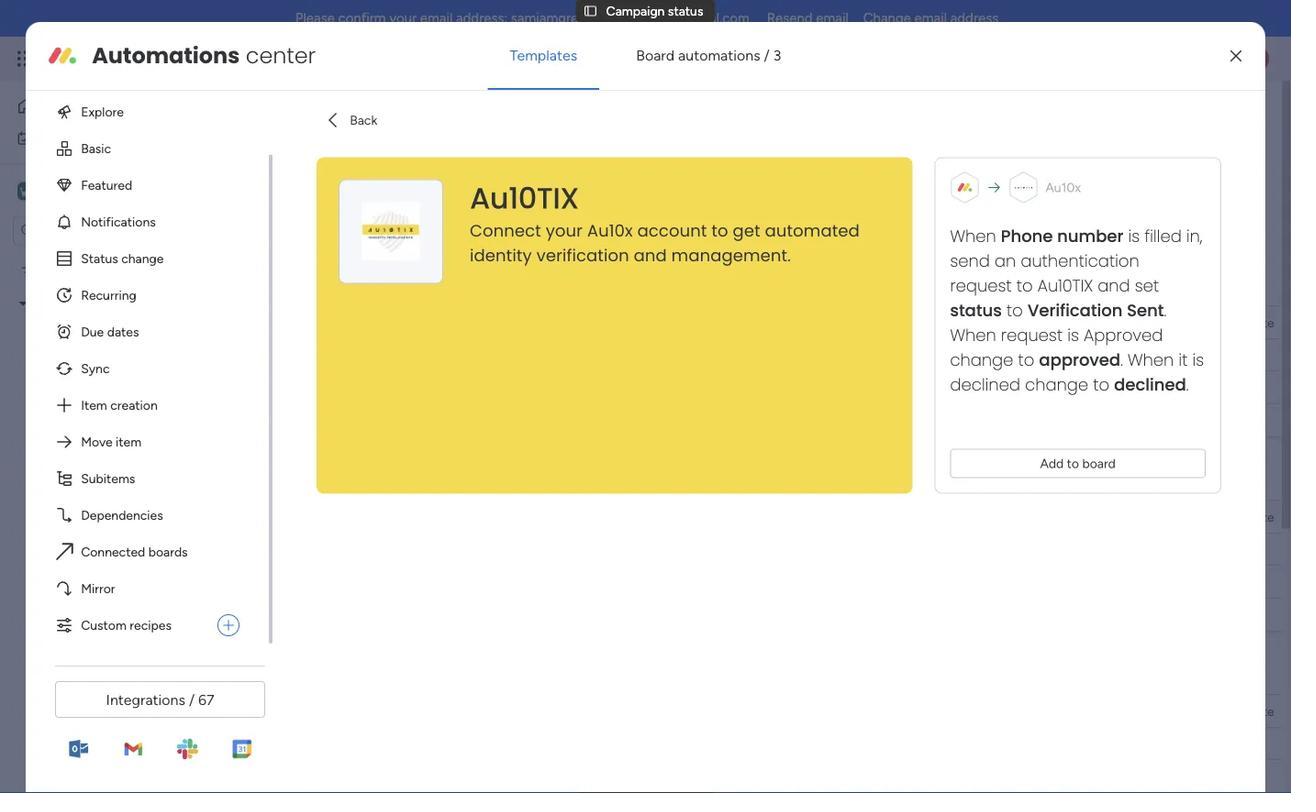 Task type: locate. For each thing, give the bounding box(es) containing it.
status
[[587, 168, 625, 184], [81, 251, 118, 266]]

request down verification
[[1001, 324, 1063, 347]]

1 horizontal spatial /
[[764, 46, 770, 64]]

1 horizontal spatial change
[[950, 349, 1013, 372]]

. down the "it"
[[1186, 373, 1189, 397]]

item right the new
[[315, 217, 342, 233]]

sending date field for few tips to help you make the most of this template :)
[[1193, 312, 1279, 333]]

when up declined .
[[1128, 349, 1174, 372]]

. inside . when it is declined change to
[[1121, 349, 1123, 372]]

status up board automations / 3 button
[[668, 3, 703, 19]]

2 horizontal spatial campaign status
[[606, 3, 703, 19]]

2 vertical spatial when
[[1128, 349, 1174, 372]]

add view image
[[682, 170, 690, 183]]

item inside new item button
[[315, 217, 342, 233]]

3 sending date from the top
[[1198, 704, 1274, 719]]

list box containing explore
[[41, 93, 273, 644]]

au10tix up verification
[[1038, 274, 1093, 298]]

date
[[1248, 315, 1274, 330], [1248, 509, 1274, 525], [1248, 704, 1274, 719]]

1 vertical spatial au10x
[[587, 219, 633, 243]]

workspace selection element
[[17, 180, 161, 204]]

2 vertical spatial campaign status
[[63, 327, 160, 343]]

work right my
[[61, 130, 89, 146]]

campaign status up "board"
[[606, 3, 703, 19]]

2 horizontal spatial is
[[1192, 349, 1204, 372]]

home
[[42, 99, 77, 114]]

2 horizontal spatial .
[[1186, 373, 1189, 397]]

0 horizontal spatial item
[[81, 398, 107, 413]]

2 vertical spatial is
[[1192, 349, 1204, 372]]

change for . when it is declined change to
[[1025, 373, 1089, 397]]

campaign down see plans icon
[[279, 98, 398, 129]]

1 horizontal spatial work
[[148, 48, 181, 69]]

your inside au10tix connect your au10x account to get automated identity verification and management.
[[546, 219, 583, 243]]

most
[[570, 275, 613, 299]]

email
[[420, 10, 453, 27], [816, 10, 848, 27], [914, 10, 947, 27]]

/ inside button
[[189, 691, 195, 709]]

declined down the "it"
[[1114, 373, 1186, 397]]

Audience field
[[855, 312, 919, 333]]

0 vertical spatial work
[[148, 48, 181, 69]]

/ left 3
[[764, 46, 770, 64]]

au10tix
[[470, 178, 579, 219], [1038, 274, 1093, 298]]

. down filled
[[1164, 299, 1167, 322]]

status change
[[81, 251, 164, 266]]

dependencies
[[81, 508, 163, 523]]

home button
[[11, 92, 197, 121]]

status inside option
[[81, 251, 118, 266]]

and up 'this'
[[634, 244, 667, 267]]

change
[[863, 10, 911, 27]]

. for . when it is declined change to
[[1121, 349, 1123, 372]]

center
[[246, 40, 316, 71]]

is
[[1128, 225, 1140, 248], [1067, 324, 1079, 347], [1192, 349, 1204, 372]]

authentication
[[1021, 249, 1140, 273]]

change email address link
[[863, 10, 998, 27]]

0 vertical spatial sending date
[[1198, 315, 1274, 330]]

is left filled
[[1128, 225, 1140, 248]]

resend email
[[767, 10, 848, 27]]

.
[[1164, 299, 1167, 322], [1121, 349, 1123, 372], [1186, 373, 1189, 397]]

1 horizontal spatial .
[[1164, 299, 1167, 322]]

when
[[950, 225, 996, 248], [950, 324, 996, 347], [1128, 349, 1174, 372]]

list box containing green eggs and ham
[[0, 253, 234, 629]]

is right the "it"
[[1192, 349, 1204, 372]]

sync
[[81, 361, 110, 376]]

1 horizontal spatial declined
[[1114, 373, 1186, 397]]

2 email from the left
[[816, 10, 848, 27]]

0 vertical spatial request
[[950, 274, 1012, 298]]

Search in workspace field
[[39, 220, 153, 241]]

2 declined from the left
[[1114, 373, 1186, 397]]

0 horizontal spatial your
[[389, 10, 417, 27]]

integrations
[[106, 691, 185, 709]]

status inside list box
[[125, 327, 160, 343]]

1 horizontal spatial email
[[816, 10, 848, 27]]

1 horizontal spatial au10tix
[[1038, 274, 1093, 298]]

dependencies option
[[41, 497, 254, 534]]

1 vertical spatial .
[[1121, 349, 1123, 372]]

caret down image
[[19, 297, 27, 310]]

date for few tips to help you make the most of this template :)
[[1248, 315, 1274, 330]]

connect
[[470, 219, 541, 243]]

0 horizontal spatial change
[[121, 251, 164, 266]]

1 vertical spatial au10tix
[[1038, 274, 1093, 298]]

email marketing
[[33, 296, 125, 312]]

campaign status up 'table'
[[279, 98, 472, 129]]

and left 'set'
[[1098, 274, 1130, 298]]

Upcoming campaigns field
[[311, 470, 508, 494]]

sync option
[[41, 350, 254, 387]]

to inside au10tix connect your au10x account to get automated identity verification and management.
[[712, 219, 728, 243]]

is inside . when it is declined change to
[[1192, 349, 1204, 372]]

/ left 67
[[189, 691, 195, 709]]

1 horizontal spatial status
[[587, 168, 625, 184]]

sent
[[1127, 299, 1164, 322]]

sending date field for upcoming campaigns
[[1193, 507, 1279, 527]]

0 vertical spatial your
[[389, 10, 417, 27]]

green
[[43, 265, 78, 280]]

0 vertical spatial date
[[1248, 315, 1274, 330]]

campaign up "board"
[[606, 3, 665, 19]]

it
[[1179, 349, 1188, 372]]

change inside the . when request is approved change to
[[950, 349, 1013, 372]]

board
[[1082, 456, 1116, 471]]

work for monday
[[148, 48, 181, 69]]

sending for upcoming campaigns
[[1198, 509, 1245, 525]]

1 vertical spatial date
[[1248, 509, 1274, 525]]

1 vertical spatial status
[[81, 251, 118, 266]]

to inside field
[[388, 275, 405, 299]]

is down verification
[[1067, 324, 1079, 347]]

sending date
[[1198, 315, 1274, 330], [1198, 509, 1274, 525], [1198, 704, 1274, 719]]

chart
[[628, 168, 658, 184]]

status down search in workspace field
[[81, 251, 118, 266]]

to inside . when it is declined change to
[[1093, 373, 1110, 397]]

integrations / 67
[[106, 691, 214, 709]]

due dates option
[[41, 314, 254, 350]]

resend
[[767, 10, 813, 27]]

2 vertical spatial sending
[[1198, 704, 1245, 719]]

1 workspace image from the left
[[17, 181, 36, 201]]

status down send
[[950, 299, 1002, 322]]

is for declined
[[1192, 349, 1204, 372]]

1 vertical spatial work
[[61, 130, 89, 146]]

0 horizontal spatial status
[[81, 251, 118, 266]]

upcoming
[[316, 470, 403, 493]]

2 horizontal spatial email
[[914, 10, 947, 27]]

my work button
[[11, 123, 197, 153]]

0 horizontal spatial work
[[61, 130, 89, 146]]

0 vertical spatial au10x
[[1046, 180, 1081, 195]]

email right change
[[914, 10, 947, 27]]

2 vertical spatial sending date
[[1198, 704, 1274, 719]]

status up ideas
[[125, 327, 160, 343]]

1 vertical spatial campaign status
[[279, 98, 472, 129]]

filter
[[591, 217, 620, 233]]

declined down the . when request is approved change to
[[950, 373, 1020, 397]]

campaign status down 'marketing'
[[63, 327, 160, 343]]

2 sending date from the top
[[1198, 509, 1274, 525]]

status inside button
[[587, 168, 625, 184]]

0 horizontal spatial .
[[1121, 349, 1123, 372]]

automations
[[678, 46, 760, 64]]

resend email link
[[767, 10, 848, 27]]

monday
[[82, 48, 145, 69]]

in,
[[1186, 225, 1203, 248]]

request inside the . when request is approved change to
[[1001, 324, 1063, 347]]

when inside the . when request is approved change to
[[950, 324, 996, 347]]

item down sync
[[81, 398, 107, 413]]

1 sending date field from the top
[[1193, 312, 1279, 333]]

subitems
[[81, 471, 135, 487]]

0 vertical spatial when
[[950, 225, 996, 248]]

option
[[0, 256, 234, 260]]

change email address
[[863, 10, 998, 27]]

0 vertical spatial au10tix
[[470, 178, 579, 219]]

when for . when it is declined change to
[[1128, 349, 1174, 372]]

item
[[315, 217, 342, 233], [81, 398, 107, 413]]

work inside button
[[61, 130, 89, 146]]

0 vertical spatial sending date field
[[1193, 312, 1279, 333]]

when left goal
[[950, 324, 996, 347]]

/ inside button
[[764, 46, 770, 64]]

your up verification
[[546, 219, 583, 243]]

2 date from the top
[[1248, 509, 1274, 525]]

0 horizontal spatial email
[[420, 10, 453, 27]]

status for status change
[[81, 251, 118, 266]]

email
[[33, 296, 64, 312]]

au10x up when phone number
[[1046, 180, 1081, 195]]

change
[[121, 251, 164, 266], [950, 349, 1013, 372], [1025, 373, 1089, 397]]

1 vertical spatial is
[[1067, 324, 1079, 347]]

0 vertical spatial /
[[764, 46, 770, 64]]

tips
[[353, 275, 384, 299]]

1 sending from the top
[[1198, 315, 1245, 330]]

1 date from the top
[[1248, 315, 1274, 330]]

au10x
[[1046, 180, 1081, 195], [587, 219, 633, 243]]

your for please
[[389, 10, 417, 27]]

is inside the . when request is approved change to
[[1067, 324, 1079, 347]]

email left the address:
[[420, 10, 453, 27]]

declined inside . when it is declined change to
[[950, 373, 1020, 397]]

when for . when request is approved change to
[[950, 324, 996, 347]]

is filled in, send an authentication request to au10tix and set status to verification sent
[[950, 225, 1203, 322]]

0 horizontal spatial au10tix
[[470, 178, 579, 219]]

Sending date field
[[1193, 312, 1279, 333], [1193, 507, 1279, 527], [1193, 701, 1279, 722]]

automated
[[765, 219, 860, 243]]

to
[[712, 219, 728, 243], [1017, 274, 1033, 298], [388, 275, 405, 299], [1007, 299, 1023, 322], [1018, 349, 1035, 372], [1093, 373, 1110, 397], [1067, 456, 1079, 471]]

0 vertical spatial sending
[[1198, 315, 1245, 330]]

main
[[306, 168, 334, 184]]

person button
[[476, 210, 556, 239]]

featured
[[81, 177, 132, 193]]

confirm
[[338, 10, 386, 27]]

and
[[634, 244, 667, 267], [113, 265, 135, 280], [1098, 274, 1130, 298], [158, 358, 180, 374]]

monday work management
[[82, 48, 285, 69]]

board
[[636, 46, 675, 64]]

audience
[[860, 315, 914, 330]]

please confirm your email address: samiamgreeneggsnham27@gmail.com
[[295, 10, 749, 27]]

1 vertical spatial /
[[189, 691, 195, 709]]

status change option
[[41, 240, 254, 277]]

0 vertical spatial is
[[1128, 225, 1140, 248]]

2 sending date field from the top
[[1193, 507, 1279, 527]]

0 horizontal spatial /
[[189, 691, 195, 709]]

recurring
[[81, 287, 136, 303]]

to right add
[[1067, 456, 1079, 471]]

declined
[[950, 373, 1020, 397], [1114, 373, 1186, 397]]

to down goal
[[1018, 349, 1035, 372]]

app banner image authentix image
[[362, 202, 420, 261]]

0 vertical spatial item
[[315, 217, 342, 233]]

table
[[337, 168, 367, 184]]

status chart button
[[574, 161, 672, 191]]

au10tix up connect at the left of the page
[[470, 178, 579, 219]]

0 vertical spatial status
[[587, 168, 625, 184]]

when up send
[[950, 225, 996, 248]]

work right monday
[[148, 48, 181, 69]]

when inside . when it is declined change to
[[1128, 349, 1174, 372]]

automations  center image
[[48, 41, 77, 70]]

. for . when request is approved change to
[[1164, 299, 1167, 322]]

list box
[[41, 93, 273, 644], [0, 253, 234, 629]]

request inside is filled in, send an authentication request to au10tix and set status to verification sent
[[950, 274, 1012, 298]]

to down approved at right
[[1093, 373, 1110, 397]]

arrow down image
[[626, 214, 648, 236]]

Campaign status field
[[274, 98, 477, 129]]

1 vertical spatial your
[[546, 219, 583, 243]]

2 horizontal spatial change
[[1025, 373, 1089, 397]]

1 declined from the left
[[950, 373, 1020, 397]]

approved
[[1084, 324, 1163, 347]]

board automations / 3
[[636, 46, 781, 64]]

dapulse integrations image
[[905, 169, 919, 183]]

email right resend
[[816, 10, 848, 27]]

connected
[[81, 544, 145, 560]]

2 vertical spatial date
[[1248, 704, 1274, 719]]

main table
[[306, 168, 367, 184]]

your right the confirm
[[389, 10, 417, 27]]

1 vertical spatial request
[[1001, 324, 1063, 347]]

green eggs and ham
[[43, 265, 165, 280]]

0 vertical spatial .
[[1164, 299, 1167, 322]]

1 horizontal spatial is
[[1128, 225, 1140, 248]]

1 vertical spatial sending
[[1198, 509, 1245, 525]]

1 sending date from the top
[[1198, 315, 1274, 330]]

change for . when request is approved change to
[[950, 349, 1013, 372]]

dates
[[107, 324, 139, 340]]

add to board
[[1040, 456, 1116, 471]]

calendar button
[[495, 161, 574, 191]]

to right tips
[[388, 275, 405, 299]]

au10x inside au10tix connect your au10x account to get automated identity verification and management.
[[587, 219, 633, 243]]

1 horizontal spatial your
[[546, 219, 583, 243]]

2 vertical spatial change
[[1025, 373, 1089, 397]]

2 sending from the top
[[1198, 509, 1245, 525]]

workspace image
[[17, 181, 36, 201], [20, 181, 33, 201]]

. inside the . when request is approved change to
[[1164, 299, 1167, 322]]

au10tix inside au10tix connect your au10x account to get automated identity verification and management.
[[470, 178, 579, 219]]

1 vertical spatial when
[[950, 324, 996, 347]]

sending for few tips to help you make the most of this template :)
[[1198, 315, 1245, 330]]

of
[[617, 275, 634, 299]]

. down approved
[[1121, 349, 1123, 372]]

change inside . when it is declined change to
[[1025, 373, 1089, 397]]

sam's workspace button
[[13, 176, 183, 207]]

2 vertical spatial sending date field
[[1193, 701, 1279, 722]]

featured option
[[41, 167, 254, 204]]

0 vertical spatial change
[[121, 251, 164, 266]]

1 vertical spatial change
[[950, 349, 1013, 372]]

0 vertical spatial campaign status
[[606, 3, 703, 19]]

1 vertical spatial sending date field
[[1193, 507, 1279, 527]]

back button
[[317, 105, 385, 135]]

angle down image
[[358, 218, 367, 232]]

select product image
[[17, 50, 35, 68]]

1 horizontal spatial item
[[315, 217, 342, 233]]

0 horizontal spatial au10x
[[587, 219, 633, 243]]

status left chart
[[587, 168, 625, 184]]

new item button
[[278, 210, 349, 239]]

to right 'sort' at top
[[712, 219, 728, 243]]

3 email from the left
[[914, 10, 947, 27]]

1 vertical spatial item
[[81, 398, 107, 413]]

campaign status
[[606, 3, 703, 19], [279, 98, 472, 129], [63, 327, 160, 343]]

1 vertical spatial sending date
[[1198, 509, 1274, 525]]

request down send
[[950, 274, 1012, 298]]

sort button
[[654, 210, 719, 239]]

declined .
[[1114, 373, 1189, 397]]

au10x up verification
[[587, 219, 633, 243]]

0 horizontal spatial is
[[1067, 324, 1079, 347]]

0 horizontal spatial declined
[[950, 373, 1020, 397]]



Task type: vqa. For each thing, say whether or not it's contained in the screenshot.
Subitems
yes



Task type: describe. For each thing, give the bounding box(es) containing it.
upcoming campaigns
[[316, 470, 504, 493]]

is inside is filled in, send an authentication request to au10tix and set status to verification sent
[[1128, 225, 1140, 248]]

this
[[638, 275, 668, 299]]

and inside is filled in, send an authentication request to au10tix and set status to verification sent
[[1098, 274, 1130, 298]]

3 sending from the top
[[1198, 704, 1245, 719]]

identity
[[470, 244, 532, 267]]

3 sending date field from the top
[[1193, 701, 1279, 722]]

an
[[995, 249, 1016, 273]]

set
[[1135, 274, 1159, 298]]

back
[[350, 112, 377, 128]]

hide
[[753, 217, 781, 233]]

send
[[950, 249, 990, 273]]

. when it is declined change to
[[950, 349, 1204, 397]]

campaign down 'marketing'
[[63, 327, 122, 343]]

custom recipes
[[81, 618, 172, 633]]

email for resend email
[[816, 10, 848, 27]]

:)
[[755, 275, 767, 299]]

number
[[1057, 225, 1124, 248]]

public board image
[[39, 357, 57, 375]]

team
[[395, 168, 426, 184]]

and left ham
[[113, 265, 135, 280]]

account
[[637, 219, 707, 243]]

public board image
[[39, 326, 57, 344]]

and right ideas
[[158, 358, 180, 374]]

new
[[285, 217, 312, 233]]

integrations / 67 button
[[55, 682, 265, 718]]

status for status chart
[[587, 168, 625, 184]]

add
[[1040, 456, 1064, 471]]

. when request is approved change to
[[950, 299, 1167, 372]]

Goal field
[[1027, 312, 1063, 333]]

sam's workspace
[[42, 183, 160, 200]]

person
[[506, 217, 545, 233]]

explore
[[81, 104, 124, 120]]

67
[[198, 691, 214, 709]]

sending date for upcoming campaigns
[[1198, 509, 1274, 525]]

Search field
[[411, 212, 466, 238]]

eggs
[[82, 265, 110, 280]]

basic
[[81, 141, 111, 156]]

to inside the . when request is approved change to
[[1018, 349, 1035, 372]]

team workload
[[395, 168, 481, 184]]

item creation option
[[41, 387, 254, 424]]

to up goal
[[1017, 274, 1033, 298]]

main table button
[[278, 161, 381, 191]]

status chart
[[587, 168, 658, 184]]

status inside is filled in, send an authentication request to au10tix and set status to verification sent
[[950, 299, 1002, 322]]

au10tix inside is filled in, send an authentication request to au10tix and set status to verification sent
[[1038, 274, 1093, 298]]

ideas
[[125, 358, 155, 374]]

sam's
[[42, 183, 82, 200]]

address
[[950, 10, 998, 27]]

status up team workload button
[[404, 98, 472, 129]]

2 vertical spatial .
[[1186, 373, 1189, 397]]

explore option
[[41, 93, 254, 130]]

get
[[733, 219, 761, 243]]

integrate
[[926, 168, 979, 184]]

you
[[450, 275, 482, 299]]

3
[[773, 46, 781, 64]]

creation
[[110, 398, 158, 413]]

verification
[[537, 244, 629, 267]]

0 horizontal spatial campaign status
[[63, 327, 160, 343]]

templates
[[510, 46, 577, 64]]

custom recipes option
[[41, 607, 210, 644]]

change inside option
[[121, 251, 164, 266]]

mirror option
[[41, 571, 254, 607]]

item
[[116, 434, 141, 450]]

marketing
[[67, 296, 125, 312]]

Few tips to help you make the most of this template :) field
[[311, 275, 772, 299]]

your for au10tix
[[546, 219, 583, 243]]

au10tix connect your au10x account to get automated identity verification and management.
[[470, 178, 860, 267]]

address:
[[456, 10, 508, 27]]

automations center
[[92, 40, 316, 71]]

help
[[409, 275, 446, 299]]

due
[[81, 324, 104, 340]]

date for upcoming campaigns
[[1248, 509, 1274, 525]]

ham
[[138, 265, 165, 280]]

3 date from the top
[[1248, 704, 1274, 719]]

sort
[[683, 217, 708, 233]]

notifications
[[81, 214, 156, 230]]

move item option
[[41, 424, 254, 460]]

v2 search image
[[398, 214, 411, 235]]

filter button
[[561, 210, 648, 239]]

see plans image
[[304, 47, 321, 70]]

campaign down 'due'
[[63, 358, 122, 374]]

sam green image
[[1240, 44, 1269, 73]]

notifications option
[[41, 204, 254, 240]]

item creation
[[81, 398, 158, 413]]

and inside au10tix connect your au10x account to get automated identity verification and management.
[[634, 244, 667, 267]]

phone
[[1001, 225, 1053, 248]]

samiamgreeneggsnham27@gmail.com
[[511, 10, 749, 27]]

work for my
[[61, 130, 89, 146]]

my work
[[40, 130, 89, 146]]

few tips to help you make the most of this template :)
[[316, 275, 767, 299]]

new item
[[285, 217, 342, 233]]

subitems option
[[41, 460, 254, 497]]

recurring option
[[41, 277, 254, 314]]

filled
[[1145, 225, 1182, 248]]

due dates
[[81, 324, 139, 340]]

few
[[316, 275, 348, 299]]

item inside the item creation option
[[81, 398, 107, 413]]

make
[[486, 275, 534, 299]]

board automations / 3 button
[[614, 33, 803, 77]]

email for change email address
[[914, 10, 947, 27]]

basic option
[[41, 130, 254, 167]]

1 email from the left
[[420, 10, 453, 27]]

the
[[538, 275, 566, 299]]

connected boards option
[[41, 534, 254, 571]]

2 workspace image from the left
[[20, 181, 33, 201]]

template
[[673, 275, 750, 299]]

1 horizontal spatial au10x
[[1046, 180, 1081, 195]]

mirror
[[81, 581, 115, 597]]

hide button
[[724, 210, 792, 239]]

sending date for few tips to help you make the most of this template :)
[[1198, 315, 1274, 330]]

boards
[[148, 544, 188, 560]]

to left goal field
[[1007, 299, 1023, 322]]

is for approved
[[1067, 324, 1079, 347]]

move
[[81, 434, 113, 450]]

1 horizontal spatial campaign status
[[279, 98, 472, 129]]

to inside button
[[1067, 456, 1079, 471]]

move item
[[81, 434, 141, 450]]



